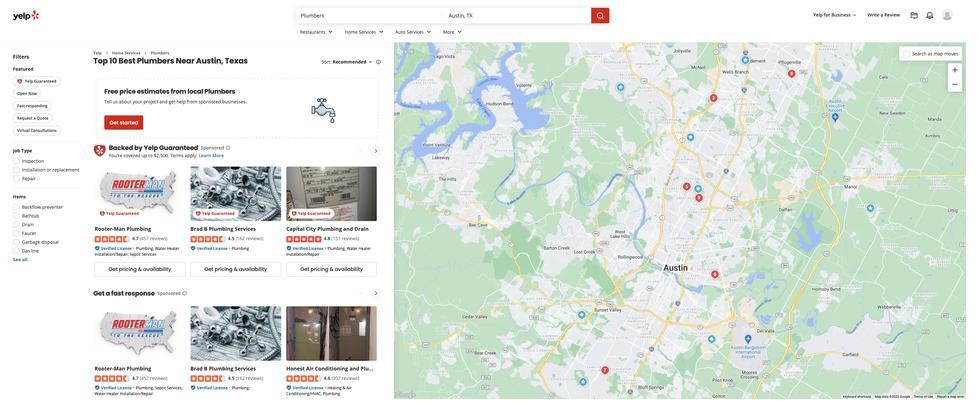Task type: describe. For each thing, give the bounding box(es) containing it.
elite air conditioning and plumbing image
[[706, 333, 719, 346]]

started
[[120, 119, 138, 126]]

quote
[[37, 116, 48, 121]]

type
[[21, 148, 32, 154]]

4.7 star rating image for honest air conditioning and plumbing
[[95, 376, 130, 382]]

4.5 (162 reviews) for capital
[[228, 236, 264, 242]]

keyboard shortcuts button
[[844, 395, 872, 399]]

as
[[929, 50, 933, 57]]

& for man
[[138, 266, 142, 273]]

heating
[[328, 385, 342, 391]]

1 horizontal spatial home services link
[[340, 23, 391, 42]]

and inside free price estimates from local plumbers tell us about your project and get help from sponsored businesses.
[[160, 99, 168, 105]]

none field near
[[449, 12, 587, 19]]

conditioning
[[315, 365, 348, 372]]

installation or replacement
[[22, 167, 79, 173]]

16 verified v2 image for water
[[95, 385, 100, 390]]

and for honest air conditioning and plumbing
[[350, 365, 360, 372]]

map data ©2023 google
[[876, 395, 911, 399]]

santana plumbing company image
[[865, 202, 878, 215]]

responding
[[26, 103, 47, 109]]

next image for plumbing
[[373, 290, 380, 297]]

disposal
[[41, 239, 59, 245]]

license for installation/repair
[[309, 246, 324, 251]]

water for rooter-man plumbing
[[155, 246, 166, 251]]

guaranteed for capital
[[308, 211, 331, 216]]

4.5 star rating image for honest
[[191, 376, 226, 382]]

you're covered up to $2,500. terms apply. learn more
[[109, 153, 224, 159]]

search image
[[597, 12, 605, 20]]

license for water
[[117, 385, 132, 391]]

air inside the heating & air conditioning/hvac, plumbing
[[347, 385, 352, 391]]

get for capital
[[301, 266, 310, 273]]

fast-responding button
[[13, 101, 52, 111]]

get started
[[110, 119, 138, 126]]

16 chevron down v2 image for recommended
[[368, 59, 373, 65]]

us
[[113, 99, 118, 105]]

rooter-man plumbing image
[[740, 54, 753, 67]]

you're
[[109, 153, 122, 159]]

man for capital
[[114, 225, 125, 233]]

projects image
[[911, 12, 919, 19]]

open now
[[17, 91, 37, 96]]

4.6 (307 reviews)
[[324, 375, 359, 381]]

gas
[[22, 248, 30, 254]]

rooter- for capital city plumbing and drain
[[95, 225, 114, 233]]

16 verified v2 image
[[287, 385, 292, 390]]

rooter-man plumbing image
[[740, 54, 753, 67]]

search
[[913, 50, 927, 57]]

report
[[938, 395, 948, 399]]

installation
[[22, 167, 45, 173]]

virtual consultations button
[[13, 126, 61, 136]]

get started button
[[104, 116, 143, 130]]

previous image for drain
[[358, 147, 366, 155]]

yelp guaranteed link for man
[[95, 167, 185, 221]]

abel to plumb image
[[709, 268, 722, 281]]

line
[[31, 248, 39, 254]]

honest
[[287, 365, 305, 372]]

top 10 best plumbers near austin, texas
[[93, 56, 248, 66]]

verified license button for water
[[101, 385, 132, 391]]

24 chevron down v2 image for auto services
[[425, 28, 433, 36]]

installation/repair inside plumbing, water heater installation/repair
[[287, 252, 320, 257]]

4.5 (162 reviews) for honest
[[228, 375, 264, 381]]

yelp for 16 yelp guaranteed v2 image related to brad
[[202, 211, 211, 216]]

more link
[[438, 23, 469, 42]]

plumbing, inside plumbing, water heater installation/repair
[[328, 246, 346, 251]]

0 horizontal spatial home
[[112, 50, 124, 56]]

(151
[[332, 236, 341, 242]]

yelp for 16 yelp guaranteed v2 icon
[[25, 78, 33, 84]]

request a quote
[[17, 116, 48, 121]]

open
[[17, 91, 27, 96]]

0 horizontal spatial drain
[[22, 222, 34, 228]]

terms of use
[[915, 395, 934, 399]]

pricing for city
[[311, 266, 329, 273]]

heating & air conditioning/hvac, plumbing
[[287, 385, 352, 397]]

pricing for b
[[215, 266, 233, 273]]

texas
[[225, 56, 248, 66]]

guaranteed for brad
[[212, 211, 235, 216]]

yelp guaranteed link for b
[[191, 167, 281, 221]]

free price estimates from local plumbers tell us about your project and get help from sponsored businesses.
[[104, 87, 247, 105]]

request a quote button
[[13, 114, 53, 123]]

yelp for business button
[[812, 9, 861, 21]]

b for capital city plumbing and drain
[[204, 225, 208, 233]]

get pricing & availability button for city
[[287, 262, 377, 277]]

yelp guaranteed button
[[13, 76, 61, 86]]

man for honest
[[114, 365, 125, 372]]

(162 for honest air conditioning and plumbing
[[236, 375, 245, 381]]

services,
[[167, 385, 183, 391]]

map for error
[[951, 395, 957, 399]]

gas line
[[22, 248, 39, 254]]

0 horizontal spatial home services
[[112, 50, 141, 56]]

get a fast response
[[93, 289, 155, 298]]

Find text field
[[301, 12, 439, 19]]

johnny rooter plumbing image
[[692, 183, 705, 196]]

stan's heating, air, plumbing & electrical image
[[693, 192, 706, 205]]

get pricing & availability for b
[[205, 266, 267, 273]]

capital
[[287, 225, 305, 233]]

google
[[901, 395, 911, 399]]

verified license for water
[[101, 385, 132, 391]]

for
[[825, 12, 831, 18]]

home services inside business categories element
[[345, 29, 376, 35]]

sort:
[[322, 59, 332, 65]]

restaurants link
[[295, 23, 340, 42]]

yelp guaranteed for rooter-
[[106, 211, 139, 216]]

reviews) for conditioning/hvac,
[[342, 375, 359, 381]]

guaranteed for rooter-
[[116, 211, 139, 216]]

write
[[868, 12, 880, 18]]

tell
[[104, 99, 112, 105]]

conditioning/hvac,
[[287, 391, 322, 397]]

shortcuts
[[858, 395, 872, 399]]

sponsored for backed by yelp guaranteed
[[201, 145, 224, 151]]

plumbers right best
[[137, 56, 174, 66]]

rooter-man plumbing for honest
[[95, 365, 151, 372]]

yelp for 16 yelp guaranteed v2 image associated with rooter-
[[106, 211, 115, 216]]

24 chevron down v2 image
[[327, 28, 335, 36]]

backed
[[109, 143, 133, 153]]

& inside the heating & air conditioning/hvac, plumbing
[[343, 385, 346, 391]]

16 info v2 image for get a fast response
[[182, 291, 187, 296]]

auto
[[396, 29, 406, 35]]

business categories element
[[295, 23, 954, 42]]

24 chevron down v2 image for more
[[456, 28, 464, 36]]

yelp guaranteed inside button
[[25, 78, 56, 84]]

backed by yelp guaranteed
[[109, 143, 198, 153]]

get for rooter-
[[109, 266, 118, 273]]

yelp guaranteed
[[144, 143, 198, 153]]

items
[[13, 194, 26, 200]]

brad b plumbing services image
[[576, 309, 589, 322]]

verified for water
[[101, 385, 116, 391]]

featured group
[[12, 66, 80, 137]]

inspection
[[22, 158, 44, 164]]

plumbing inside the heating & air conditioning/hvac, plumbing
[[323, 391, 340, 397]]

get pricing & availability button for b
[[191, 262, 281, 277]]

or
[[47, 167, 51, 173]]

faucet
[[22, 230, 36, 237]]

henderson plumbing image
[[681, 180, 694, 193]]

repair
[[22, 176, 36, 182]]

yelp link
[[93, 50, 102, 56]]

consultations
[[31, 128, 57, 133]]

1 vertical spatial terms
[[915, 395, 924, 399]]

of
[[925, 395, 928, 399]]

brad b plumbing services for honest air conditioning and plumbing
[[191, 365, 256, 372]]

learn more link
[[199, 153, 224, 159]]

4.7 for honest air conditioning and plumbing
[[132, 375, 139, 381]]

now
[[28, 91, 37, 96]]

keyboard
[[844, 395, 857, 399]]

gardenhouse plumbing company image
[[577, 376, 590, 389]]

1 horizontal spatial drain
[[355, 225, 369, 233]]

water inside plumbing, septic services, water heater installation/repair
[[95, 391, 106, 397]]

(457 for capital
[[140, 236, 149, 242]]

verified for conditioning/hvac,
[[293, 385, 308, 391]]

verified license for conditioning/hvac,
[[293, 385, 324, 391]]

get
[[169, 99, 175, 105]]

see all
[[13, 257, 28, 263]]

bjord u. image
[[942, 9, 954, 20]]

price
[[119, 87, 136, 96]]

4.8
[[324, 236, 331, 242]]

heater for capital city plumbing and drain
[[359, 246, 371, 251]]

0 horizontal spatial terms
[[170, 153, 184, 159]]

previous image for plumbing
[[358, 290, 366, 297]]

apply.
[[185, 153, 198, 159]]

terms of use link
[[915, 395, 934, 399]]

map region
[[352, 0, 967, 399]]

user actions element
[[809, 8, 963, 48]]

auto services
[[396, 29, 424, 35]]

0 horizontal spatial from
[[171, 87, 186, 96]]

all
[[22, 257, 28, 263]]

1 vertical spatial from
[[187, 99, 197, 105]]



Task type: vqa. For each thing, say whether or not it's contained in the screenshot.


Task type: locate. For each thing, give the bounding box(es) containing it.
fast
[[111, 289, 124, 298]]

more
[[444, 29, 455, 35], [213, 153, 224, 159]]

2 brad from the top
[[191, 365, 203, 372]]

rooter-man plumbing up plumbing, septic services, water heater installation/repair
[[95, 365, 151, 372]]

rooter-man plumbing
[[95, 225, 151, 233], [95, 365, 151, 372]]

16 yelp guaranteed v2 image
[[100, 211, 105, 216], [196, 211, 201, 216], [292, 211, 297, 216]]

1 get pricing & availability from the left
[[109, 266, 171, 273]]

1 horizontal spatial from
[[187, 99, 197, 105]]

3 get pricing & availability button from the left
[[287, 262, 377, 277]]

free
[[104, 87, 118, 96]]

2 rooter-man plumbing from the top
[[95, 365, 151, 372]]

0 vertical spatial 4.5 (162 reviews)
[[228, 236, 264, 242]]

0 vertical spatial rooter-man plumbing
[[95, 225, 151, 233]]

0 vertical spatial home services
[[345, 29, 376, 35]]

1 horizontal spatial 16 info v2 image
[[226, 145, 231, 151]]

16 chevron right v2 image for plumbers
[[143, 51, 148, 56]]

1 vertical spatial sponsored
[[158, 290, 181, 296]]

reviews)
[[150, 236, 168, 242], [246, 236, 264, 242], [342, 236, 359, 242], [150, 375, 168, 381], [246, 375, 264, 381], [342, 375, 359, 381]]

septic
[[130, 252, 141, 257], [155, 385, 166, 391]]

home services link
[[340, 23, 391, 42], [112, 50, 141, 56]]

1 24 chevron down v2 image from the left
[[378, 28, 385, 36]]

yelp guaranteed for brad
[[202, 211, 235, 216]]

reviews) for installation/repair
[[342, 236, 359, 242]]

4.5 for honest air conditioning and plumbing
[[228, 375, 235, 381]]

2 4.7 star rating image from the top
[[95, 376, 130, 382]]

1 horizontal spatial air
[[347, 385, 352, 391]]

next image for drain
[[373, 147, 380, 155]]

from down local
[[187, 99, 197, 105]]

2 4.5 (162 reviews) from the top
[[228, 375, 264, 381]]

services
[[359, 29, 376, 35], [407, 29, 424, 35], [125, 50, 141, 56], [235, 225, 256, 233], [142, 252, 157, 257], [235, 365, 256, 372]]

license for installation/repair,
[[117, 246, 132, 251]]

1 vertical spatial 4.5
[[228, 375, 235, 381]]

1 vertical spatial rooter-
[[95, 365, 114, 372]]

brad b plumbing services image
[[576, 309, 589, 322]]

0 vertical spatial more
[[444, 29, 455, 35]]

1 vertical spatial 4.5 (162 reviews)
[[228, 375, 264, 381]]

1 (457 from the top
[[140, 236, 149, 242]]

2 none field from the left
[[449, 12, 587, 19]]

get pricing & availability for man
[[109, 266, 171, 273]]

availability for brad b plumbing services
[[239, 266, 267, 273]]

4.8 (151 reviews)
[[324, 236, 359, 242]]

rooter-man plumbing link
[[95, 225, 151, 233], [95, 365, 151, 372]]

16 verified v2 image for installation/repair
[[287, 246, 292, 251]]

ez flow plumbing image
[[786, 67, 799, 80]]

2 horizontal spatial heater
[[359, 246, 371, 251]]

a left fast
[[106, 289, 110, 298]]

1 horizontal spatial map
[[951, 395, 957, 399]]

1 horizontal spatial water
[[155, 246, 166, 251]]

your
[[133, 99, 142, 105]]

zoom out image
[[952, 80, 960, 88]]

verified license button for conditioning/hvac,
[[293, 385, 324, 391]]

3 pricing from the left
[[311, 266, 329, 273]]

1 availability from the left
[[143, 266, 171, 273]]

map left error
[[951, 395, 957, 399]]

1 vertical spatial home services link
[[112, 50, 141, 56]]

16 chevron right v2 image right yelp link
[[104, 51, 110, 56]]

4.7 star rating image
[[95, 236, 130, 242], [95, 376, 130, 382]]

1 4.7 star rating image from the top
[[95, 236, 130, 242]]

1 yelp guaranteed link from the left
[[95, 167, 185, 221]]

2 pricing from the left
[[215, 266, 233, 273]]

about
[[119, 99, 132, 105]]

1 man from the top
[[114, 225, 125, 233]]

map
[[935, 50, 944, 57], [951, 395, 957, 399]]

1 previous image from the top
[[358, 147, 366, 155]]

plumbing, inside plumbing, water heater installation/repair, septic services
[[136, 246, 154, 251]]

0 vertical spatial septic
[[130, 252, 141, 257]]

1 brad from the top
[[191, 225, 203, 233]]

16 chevron right v2 image left plumbers link
[[143, 51, 148, 56]]

1 horizontal spatial yelp guaranteed link
[[191, 167, 281, 221]]

yelp inside featured group
[[25, 78, 33, 84]]

0 horizontal spatial 24 chevron down v2 image
[[378, 28, 385, 36]]

yelp for business
[[814, 12, 852, 18]]

heater for rooter-man plumbing
[[167, 246, 179, 251]]

16 chevron down v2 image for yelp for business
[[853, 13, 858, 18]]

and up 4.6 (307 reviews)
[[350, 365, 360, 372]]

rooter-man plumbing link up plumbing, water heater installation/repair, septic services
[[95, 225, 151, 233]]

verified for installation/repair,
[[101, 246, 116, 251]]

rooter-man plumbing link up plumbing, septic services, water heater installation/repair
[[95, 365, 151, 372]]

roto-rooter plumbing & water cleanup image
[[685, 131, 698, 144]]

None field
[[301, 12, 439, 19], [449, 12, 587, 19]]

2 option group from the top
[[11, 194, 80, 263]]

plumbing, for honest
[[136, 385, 154, 391]]

2 b from the top
[[204, 365, 208, 372]]

business
[[832, 12, 852, 18]]

(457 for honest
[[140, 375, 149, 381]]

availability
[[143, 266, 171, 273], [239, 266, 267, 273], [335, 266, 363, 273]]

yelp guaranteed link for city
[[287, 167, 377, 221]]

(162 for capital city plumbing and drain
[[236, 236, 245, 242]]

16 yelp guaranteed v2 image
[[17, 79, 22, 84]]

home services
[[345, 29, 376, 35], [112, 50, 141, 56]]

zoom in image
[[952, 66, 960, 74]]

brad for capital city plumbing and drain
[[191, 225, 203, 233]]

guaranteed inside yelp guaranteed button
[[34, 78, 56, 84]]

1 horizontal spatial more
[[444, 29, 455, 35]]

yelp guaranteed for capital
[[298, 211, 331, 216]]

24 chevron down v2 image inside home services link
[[378, 28, 385, 36]]

0 vertical spatial option group
[[11, 148, 80, 184]]

notifications image
[[927, 12, 935, 19]]

4.7 (457 reviews) for capital city plumbing and drain
[[132, 236, 168, 242]]

2 horizontal spatial get pricing & availability button
[[287, 262, 377, 277]]

16 info v2 image
[[226, 145, 231, 151], [182, 291, 187, 296]]

2 4.7 (457 reviews) from the top
[[132, 375, 168, 381]]

a inside button
[[33, 116, 36, 121]]

brad b plumbing services link
[[191, 225, 256, 233], [191, 365, 256, 372]]

option group
[[11, 148, 80, 184], [11, 194, 80, 263]]

get pricing & availability for city
[[301, 266, 363, 273]]

next image
[[373, 147, 380, 155], [373, 290, 380, 297]]

1 vertical spatial more
[[213, 153, 224, 159]]

0 vertical spatial map
[[935, 50, 944, 57]]

1 next image from the top
[[373, 147, 380, 155]]

group
[[949, 63, 963, 92]]

up
[[142, 153, 147, 159]]

16 yelp guaranteed v2 image for rooter-
[[100, 211, 105, 216]]

16 verified v2 image
[[95, 246, 100, 251], [191, 246, 196, 251], [287, 246, 292, 251], [95, 385, 100, 390], [191, 385, 196, 390]]

and left get at left top
[[160, 99, 168, 105]]

0 vertical spatial 4.7
[[132, 236, 139, 242]]

3 availability from the left
[[335, 266, 363, 273]]

and
[[160, 99, 168, 105], [344, 225, 353, 233], [350, 365, 360, 372]]

covered
[[124, 153, 141, 159]]

garbage disposal
[[22, 239, 59, 245]]

4.7 (457 reviews)
[[132, 236, 168, 242], [132, 375, 168, 381]]

16 yelp guaranteed v2 image for brad
[[196, 211, 201, 216]]

rooter-man plumbing up plumbing, water heater installation/repair, septic services
[[95, 225, 151, 233]]

water inside plumbing, water heater installation/repair, septic services
[[155, 246, 166, 251]]

2 rooter- from the top
[[95, 365, 114, 372]]

heater
[[167, 246, 179, 251], [359, 246, 371, 251], [107, 391, 119, 397]]

brad b plumbing services link for honest
[[191, 365, 256, 372]]

home inside home services link
[[345, 29, 358, 35]]

1 vertical spatial 16 chevron down v2 image
[[368, 59, 373, 65]]

use
[[929, 395, 934, 399]]

0 horizontal spatial 16 yelp guaranteed v2 image
[[100, 211, 105, 216]]

restaurants
[[300, 29, 326, 35]]

keyboard shortcuts
[[844, 395, 872, 399]]

1 pricing from the left
[[119, 266, 137, 273]]

0 horizontal spatial 16 chevron down v2 image
[[368, 59, 373, 65]]

0 vertical spatial (457
[[140, 236, 149, 242]]

a for get
[[106, 289, 110, 298]]

plumbing, water heater installation/repair, septic services
[[95, 246, 179, 257]]

24 chevron down v2 image for home services
[[378, 28, 385, 36]]

backflow preventer
[[22, 204, 63, 210]]

man up installation/repair,
[[114, 225, 125, 233]]

fast-responding
[[17, 103, 47, 109]]

1 horizontal spatial pricing
[[215, 266, 233, 273]]

4.8 star rating image
[[287, 236, 322, 242]]

replacement
[[52, 167, 79, 173]]

and up 4.8 (151 reviews)
[[344, 225, 353, 233]]

$2,500.
[[154, 153, 169, 159]]

2 yelp guaranteed link from the left
[[191, 167, 281, 221]]

1 rooter-man plumbing from the top
[[95, 225, 151, 233]]

heater inside plumbing, water heater installation/repair, septic services
[[167, 246, 179, 251]]

filters
[[13, 53, 29, 60]]

2 (457 from the top
[[140, 375, 149, 381]]

project
[[144, 99, 158, 105]]

air up the 4.6 star rating image
[[306, 365, 314, 372]]

recommended button
[[333, 59, 373, 65]]

b for honest air conditioning and plumbing
[[204, 365, 208, 372]]

1 rooter- from the top
[[95, 225, 114, 233]]

0 vertical spatial brad
[[191, 225, 203, 233]]

blue dragon plumbing image
[[708, 92, 721, 105]]

option group containing items
[[11, 194, 80, 263]]

home right top at the left
[[112, 50, 124, 56]]

0 horizontal spatial availability
[[143, 266, 171, 273]]

0 horizontal spatial more
[[213, 153, 224, 159]]

0 vertical spatial installation/repair
[[287, 252, 320, 257]]

0 horizontal spatial 16 info v2 image
[[182, 291, 187, 296]]

bathtub
[[22, 213, 39, 219]]

2 get pricing & availability from the left
[[205, 266, 267, 273]]

3 16 yelp guaranteed v2 image from the left
[[292, 211, 297, 216]]

0 horizontal spatial septic
[[130, 252, 141, 257]]

0 horizontal spatial home services link
[[112, 50, 141, 56]]

Near text field
[[449, 12, 587, 19]]

0 vertical spatial b
[[204, 225, 208, 233]]

0 vertical spatial 4.5
[[228, 236, 235, 242]]

home services link right top at the left
[[112, 50, 141, 56]]

verified license for installation/repair
[[293, 246, 324, 251]]

map right as
[[935, 50, 944, 57]]

2 man from the top
[[114, 365, 125, 372]]

0 horizontal spatial map
[[935, 50, 944, 57]]

a left quote
[[33, 116, 36, 121]]

1 vertical spatial home
[[112, 50, 124, 56]]

4.5 star rating image
[[191, 236, 226, 242], [191, 376, 226, 382]]

job type
[[13, 148, 32, 154]]

24 chevron down v2 image inside more 'link'
[[456, 28, 464, 36]]

austin,
[[196, 56, 224, 66]]

& for city
[[330, 266, 334, 273]]

plumbers up sponsored
[[205, 87, 235, 96]]

brad b plumbing services for capital city plumbing and drain
[[191, 225, 256, 233]]

1 vertical spatial 4.5 star rating image
[[191, 376, 226, 382]]

map for moves
[[935, 50, 944, 57]]

rooter-man plumbing for capital
[[95, 225, 151, 233]]

septic left services,
[[155, 385, 166, 391]]

1 horizontal spatial 16 chevron down v2 image
[[853, 13, 858, 18]]

heater inside plumbing, water heater installation/repair
[[359, 246, 371, 251]]

1 horizontal spatial heater
[[167, 246, 179, 251]]

(457 up plumbing, septic services, water heater installation/repair
[[140, 375, 149, 381]]

installation/repair inside plumbing, septic services, water heater installation/repair
[[120, 391, 153, 397]]

sponsored up "learn more" link
[[201, 145, 224, 151]]

fast-
[[17, 103, 26, 109]]

yelp inside user actions element
[[814, 12, 824, 18]]

2 24 chevron down v2 image from the left
[[425, 28, 433, 36]]

2 rooter-man plumbing link from the top
[[95, 365, 151, 372]]

1 4.5 star rating image from the top
[[191, 236, 226, 242]]

home right 24 chevron down v2 icon
[[345, 29, 358, 35]]

water inside plumbing, water heater installation/repair
[[347, 246, 358, 251]]

4.5 star rating image for capital
[[191, 236, 226, 242]]

1 (162 from the top
[[236, 236, 245, 242]]

4.5 for capital city plumbing and drain
[[228, 236, 235, 242]]

1 b from the top
[[204, 225, 208, 233]]

license for conditioning/hvac,
[[309, 385, 324, 391]]

recommended
[[333, 59, 367, 65]]

2 horizontal spatial 24 chevron down v2 image
[[456, 28, 464, 36]]

0 vertical spatial rooter-
[[95, 225, 114, 233]]

sponsored
[[201, 145, 224, 151], [158, 290, 181, 296]]

16 yelp guaranteed v2 image for capital
[[292, 211, 297, 216]]

2 vertical spatial and
[[350, 365, 360, 372]]

verified license for installation/repair,
[[101, 246, 132, 251]]

1 vertical spatial 16 info v2 image
[[182, 291, 187, 296]]

home services right top at the left
[[112, 50, 141, 56]]

terms left of
[[915, 395, 924, 399]]

plumbing
[[127, 225, 151, 233], [209, 225, 234, 233], [318, 225, 342, 233], [232, 246, 249, 251], [127, 365, 151, 372], [209, 365, 234, 372], [361, 365, 386, 372], [232, 385, 249, 391], [323, 391, 340, 397]]

0 horizontal spatial get pricing & availability
[[109, 266, 171, 273]]

1 vertical spatial installation/repair
[[120, 391, 153, 397]]

1 4.5 (162 reviews) from the top
[[228, 236, 264, 242]]

1 vertical spatial option group
[[11, 194, 80, 263]]

0 vertical spatial brad b plumbing services link
[[191, 225, 256, 233]]

1 option group from the top
[[11, 148, 80, 184]]

a for report
[[948, 395, 950, 399]]

verified license button for installation/repair,
[[101, 245, 132, 251]]

see all button
[[13, 257, 28, 263]]

1 none field from the left
[[301, 12, 439, 19]]

1 4.7 from the top
[[132, 236, 139, 242]]

rooter-man plumbing link for honest
[[95, 365, 151, 372]]

open now button
[[13, 89, 41, 99]]

0 horizontal spatial sponsored
[[158, 290, 181, 296]]

4.5 (162 reviews)
[[228, 236, 264, 242], [228, 375, 264, 381]]

a
[[881, 12, 884, 18], [33, 116, 36, 121], [106, 289, 110, 298], [948, 395, 950, 399]]

4.7 up plumbing, water heater installation/repair, septic services
[[132, 236, 139, 242]]

0 vertical spatial and
[[160, 99, 168, 105]]

sponsored right response
[[158, 290, 181, 296]]

capital city plumbing and drain link
[[287, 225, 369, 233]]

1 vertical spatial 4.7 star rating image
[[95, 376, 130, 382]]

4.7 for capital city plumbing and drain
[[132, 236, 139, 242]]

2 brad b plumbing services link from the top
[[191, 365, 256, 372]]

air down 4.6 (307 reviews)
[[347, 385, 352, 391]]

option group containing job type
[[11, 148, 80, 184]]

2 previous image from the top
[[358, 290, 366, 297]]

4.7 (457 reviews) up plumbing, septic services, water heater installation/repair
[[132, 375, 168, 381]]

stan's heating, air, plumbing & electrical image
[[693, 192, 706, 205]]

preventer
[[42, 204, 63, 210]]

0 vertical spatial 16 chevron down v2 image
[[853, 13, 858, 18]]

brad
[[191, 225, 203, 233], [191, 365, 203, 372]]

4.6
[[324, 375, 331, 381]]

1 vertical spatial rooter-man plumbing
[[95, 365, 151, 372]]

1 4.7 (457 reviews) from the top
[[132, 236, 168, 242]]

home services link down find text box
[[340, 23, 391, 42]]

brad b plumbing services link for capital
[[191, 225, 256, 233]]

error
[[958, 395, 965, 399]]

4.7 star rating image for capital city plumbing and drain
[[95, 236, 130, 242]]

24 chevron down v2 image
[[378, 28, 385, 36], [425, 28, 433, 36], [456, 28, 464, 36]]

1 vertical spatial 4.7
[[132, 375, 139, 381]]

rooter- for honest air conditioning and plumbing
[[95, 365, 114, 372]]

0 vertical spatial next image
[[373, 147, 380, 155]]

1 16 yelp guaranteed v2 image from the left
[[100, 211, 105, 216]]

yelp guaranteed link
[[95, 167, 185, 221], [191, 167, 281, 221], [287, 167, 377, 221]]

16 info v2 image for backed by yelp guaranteed
[[226, 145, 231, 151]]

16 verified v2 image for installation/repair,
[[95, 246, 100, 251]]

0 vertical spatial home
[[345, 29, 358, 35]]

24 chevron down v2 image inside auto services link
[[425, 28, 433, 36]]

plumbing, inside plumbing, septic services, water heater installation/repair
[[136, 385, 154, 391]]

moves
[[945, 50, 959, 57]]

get
[[110, 119, 119, 126], [109, 266, 118, 273], [205, 266, 214, 273], [301, 266, 310, 273], [93, 289, 105, 298]]

get pricing & availability button for man
[[95, 262, 185, 277]]

previous image
[[358, 147, 366, 155], [358, 290, 366, 297]]

0 vertical spatial air
[[306, 365, 314, 372]]

3 yelp guaranteed link from the left
[[287, 167, 377, 221]]

a for request
[[33, 116, 36, 121]]

services inside plumbing, water heater installation/repair, septic services
[[142, 252, 157, 257]]

None search field
[[296, 8, 611, 23]]

1 vertical spatial air
[[347, 385, 352, 391]]

2 16 chevron right v2 image from the left
[[143, 51, 148, 56]]

4.7 star rating image up installation/repair,
[[95, 236, 130, 242]]

2 next image from the top
[[373, 290, 380, 297]]

1 horizontal spatial sponsored
[[201, 145, 224, 151]]

16 chevron down v2 image left 16 info v2 icon at the top of page
[[368, 59, 373, 65]]

free price estimates from local plumbers image
[[309, 94, 341, 127]]

1 vertical spatial brad
[[191, 365, 203, 372]]

2 4.7 from the top
[[132, 375, 139, 381]]

more inside 'link'
[[444, 29, 455, 35]]

4.6 star rating image
[[287, 376, 322, 382]]

1 vertical spatial brad b plumbing services
[[191, 365, 256, 372]]

0 horizontal spatial pricing
[[119, 266, 137, 273]]

2 brad b plumbing services from the top
[[191, 365, 256, 372]]

1 horizontal spatial availability
[[239, 266, 267, 273]]

2 horizontal spatial water
[[347, 246, 358, 251]]

1 brad b plumbing services from the top
[[191, 225, 256, 233]]

16 chevron down v2 image right business
[[853, 13, 858, 18]]

plumbers inside free price estimates from local plumbers tell us about your project and get help from sponsored businesses.
[[205, 87, 235, 96]]

estimates
[[137, 87, 170, 96]]

sponsored for get a fast response
[[158, 290, 181, 296]]

reviews) for water
[[150, 375, 168, 381]]

1 vertical spatial b
[[204, 365, 208, 372]]

home services down find text box
[[345, 29, 376, 35]]

0 horizontal spatial heater
[[107, 391, 119, 397]]

write a review
[[868, 12, 901, 18]]

2 get pricing & availability button from the left
[[191, 262, 281, 277]]

4.7 star rating image up plumbing, septic services, water heater installation/repair
[[95, 376, 130, 382]]

16 chevron down v2 image inside yelp for business button
[[853, 13, 858, 18]]

get pricing & availability button
[[95, 262, 185, 277], [191, 262, 281, 277], [287, 262, 377, 277]]

2 availability from the left
[[239, 266, 267, 273]]

1 horizontal spatial terms
[[915, 395, 924, 399]]

1 4.5 from the top
[[228, 236, 235, 242]]

septic inside plumbing, water heater installation/repair, septic services
[[130, 252, 141, 257]]

(457 up plumbing, water heater installation/repair, septic services
[[140, 236, 149, 242]]

4.7 up plumbing, septic services, water heater installation/repair
[[132, 375, 139, 381]]

3 get pricing & availability from the left
[[301, 266, 363, 273]]

a for write
[[881, 12, 884, 18]]

plumbers link
[[151, 50, 169, 56]]

1 vertical spatial 4.7 (457 reviews)
[[132, 375, 168, 381]]

0 vertical spatial from
[[171, 87, 186, 96]]

availability for capital city plumbing and drain
[[335, 266, 363, 273]]

a right write
[[881, 12, 884, 18]]

2 (162 from the top
[[236, 375, 245, 381]]

0 vertical spatial rooter-man plumbing link
[[95, 225, 151, 233]]

plumbing, for capital
[[136, 246, 154, 251]]

plumbers left "near"
[[151, 50, 169, 56]]

0 vertical spatial 4.5 star rating image
[[191, 236, 226, 242]]

2 16 yelp guaranteed v2 image from the left
[[196, 211, 201, 216]]

3 24 chevron down v2 image from the left
[[456, 28, 464, 36]]

0 vertical spatial terms
[[170, 153, 184, 159]]

pricing
[[119, 266, 137, 273], [215, 266, 233, 273], [311, 266, 329, 273]]

4.7 (457 reviews) up plumbing, water heater installation/repair, septic services
[[132, 236, 168, 242]]

yelp
[[814, 12, 824, 18], [93, 50, 102, 56], [25, 78, 33, 84], [106, 211, 115, 216], [202, 211, 211, 216], [298, 211, 307, 216]]

16 chevron down v2 image inside recommended dropdown button
[[368, 59, 373, 65]]

1 get pricing & availability button from the left
[[95, 262, 185, 277]]

brad for honest air conditioning and plumbing
[[191, 365, 203, 372]]

1 horizontal spatial 16 yelp guaranteed v2 image
[[196, 211, 201, 216]]

0 horizontal spatial get pricing & availability button
[[95, 262, 185, 277]]

16 chevron right v2 image
[[104, 51, 110, 56], [143, 51, 148, 56]]

get inside button
[[110, 119, 119, 126]]

1 vertical spatial previous image
[[358, 290, 366, 297]]

1 horizontal spatial home services
[[345, 29, 376, 35]]

request
[[17, 116, 32, 121]]

google image
[[396, 391, 417, 399]]

2 4.5 from the top
[[228, 375, 235, 381]]

rooter-man plumbing link for capital
[[95, 225, 151, 233]]

1 16 chevron right v2 image from the left
[[104, 51, 110, 56]]

and for capital city plumbing and drain
[[344, 225, 353, 233]]

pricing for man
[[119, 266, 137, 273]]

1 horizontal spatial get pricing & availability
[[205, 266, 267, 273]]

septic right installation/repair,
[[130, 252, 141, 257]]

a right report
[[948, 395, 950, 399]]

drain up 4.8 (151 reviews)
[[355, 225, 369, 233]]

none field find
[[301, 12, 439, 19]]

2 4.5 star rating image from the top
[[191, 376, 226, 382]]

yelp for 16 yelp guaranteed v2 image associated with capital
[[298, 211, 307, 216]]

verified license
[[101, 246, 132, 251], [197, 246, 228, 251], [293, 246, 324, 251], [101, 385, 132, 391], [197, 385, 228, 391], [293, 385, 324, 391]]

& for b
[[234, 266, 238, 273]]

1 horizontal spatial 16 chevron right v2 image
[[143, 51, 148, 56]]

businesses.
[[222, 99, 247, 105]]

plumbing, water heater installation/repair
[[287, 246, 371, 257]]

0 horizontal spatial none field
[[301, 12, 439, 19]]

16 info v2 image
[[376, 59, 381, 65]]

2 horizontal spatial 16 yelp guaranteed v2 image
[[292, 211, 297, 216]]

16 chevron down v2 image
[[853, 13, 858, 18], [368, 59, 373, 65]]

septic inside plumbing, septic services, water heater installation/repair
[[155, 385, 166, 391]]

verified for installation/repair
[[293, 246, 308, 251]]

0 vertical spatial 4.7 (457 reviews)
[[132, 236, 168, 242]]

0 horizontal spatial installation/repair
[[120, 391, 153, 397]]

from up help
[[171, 87, 186, 96]]

top
[[93, 56, 108, 66]]

0 vertical spatial sponsored
[[201, 145, 224, 151]]

get for brad
[[205, 266, 214, 273]]

air
[[306, 365, 314, 372], [347, 385, 352, 391]]

city
[[306, 225, 316, 233]]

1 brad b plumbing services link from the top
[[191, 225, 256, 233]]

verified license button for installation/repair
[[293, 245, 324, 251]]

auto services link
[[391, 23, 438, 42]]

drain up faucet
[[22, 222, 34, 228]]

0 horizontal spatial water
[[95, 391, 106, 397]]

4.5
[[228, 236, 235, 242], [228, 375, 235, 381]]

heater inside plumbing, septic services, water heater installation/repair
[[107, 391, 119, 397]]

job
[[13, 148, 20, 154]]

0 vertical spatial previous image
[[358, 147, 366, 155]]

best
[[119, 56, 136, 66]]

drain
[[22, 222, 34, 228], [355, 225, 369, 233]]

water for capital city plumbing and drain
[[347, 246, 358, 251]]

1 horizontal spatial none field
[[449, 12, 587, 19]]

capital city plumbing and drain image
[[615, 81, 628, 94], [615, 81, 628, 94]]

1 rooter-man plumbing link from the top
[[95, 225, 151, 233]]

0 vertical spatial 4.7 star rating image
[[95, 236, 130, 242]]

2 horizontal spatial get pricing & availability
[[301, 266, 363, 273]]

man up plumbing, septic services, water heater installation/repair
[[114, 365, 125, 372]]

data
[[883, 395, 889, 399]]

1 vertical spatial (162
[[236, 375, 245, 381]]

standard plumbing image
[[599, 364, 612, 377]]

4.7 (457 reviews) for honest air conditioning and plumbing
[[132, 375, 168, 381]]

terms left apply.
[[170, 153, 184, 159]]

16 chevron right v2 image for home services
[[104, 51, 110, 56]]

1 vertical spatial rooter-man plumbing link
[[95, 365, 151, 372]]



